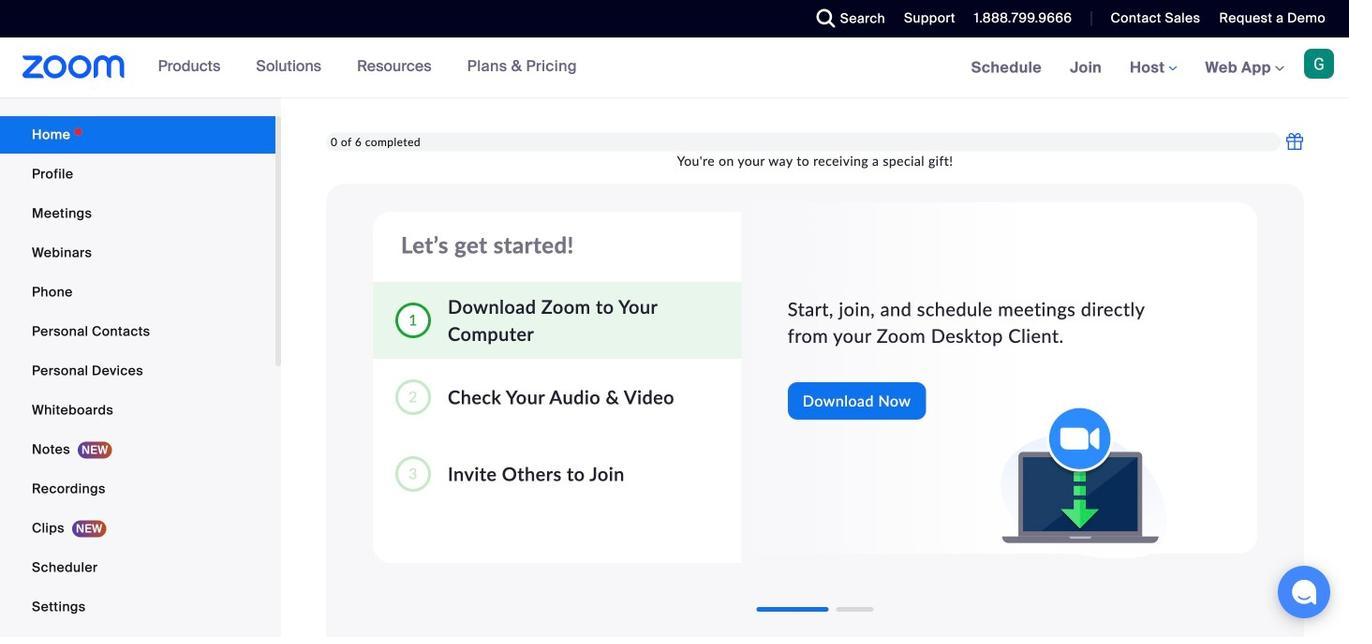 Task type: vqa. For each thing, say whether or not it's contained in the screenshot.
the Zoom Logo
yes



Task type: describe. For each thing, give the bounding box(es) containing it.
open chat image
[[1291, 579, 1318, 605]]

meetings navigation
[[957, 37, 1349, 99]]

zoom logo image
[[22, 55, 125, 79]]

product information navigation
[[144, 37, 591, 97]]



Task type: locate. For each thing, give the bounding box(es) containing it.
banner
[[0, 37, 1349, 99]]

profile picture image
[[1304, 49, 1334, 79]]

personal menu menu
[[0, 116, 276, 637]]



